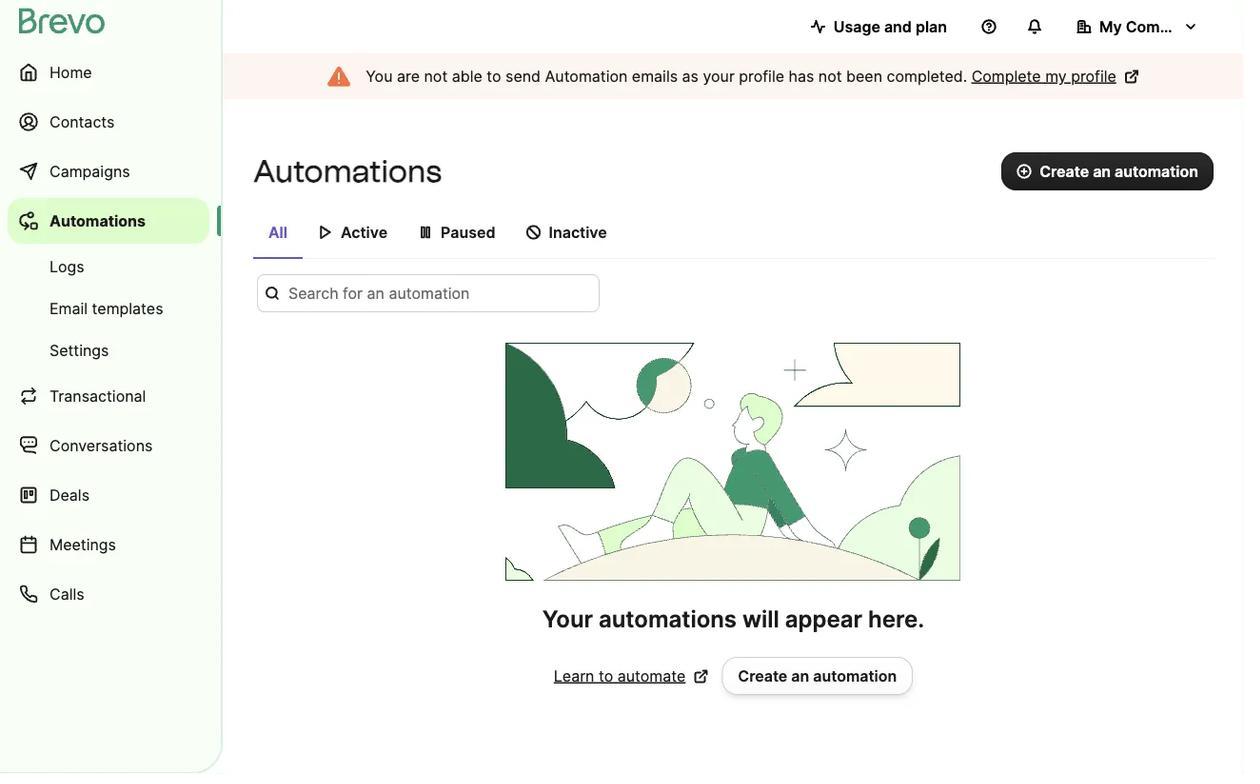 Task type: describe. For each thing, give the bounding box(es) containing it.
will
[[743, 605, 780, 633]]

an for create an automation button within the your automations will appear here. tab panel
[[792, 667, 810, 685]]

1 horizontal spatial create an automation button
[[1002, 152, 1214, 190]]

calls link
[[8, 571, 210, 617]]

has
[[789, 67, 815, 85]]

automation for right create an automation button
[[1115, 162, 1199, 180]]

paused
[[441, 223, 496, 241]]

automations inside automations link
[[50, 211, 146, 230]]

learn to automate
[[554, 667, 686, 685]]

you are not able to send automation emails as your profile has not been completed.
[[366, 67, 972, 85]]

settings link
[[8, 331, 210, 369]]

automate
[[618, 667, 686, 685]]

active
[[341, 223, 388, 241]]

inactive link
[[511, 213, 623, 257]]

your automations will appear here. tab panel
[[253, 274, 1214, 695]]

home link
[[8, 50, 210, 95]]

complete my profile
[[972, 67, 1117, 85]]

email templates link
[[8, 289, 210, 328]]

contacts
[[50, 112, 115, 131]]

1 profile from the left
[[739, 67, 785, 85]]

here.
[[869, 605, 925, 633]]

your
[[703, 67, 735, 85]]

active link
[[303, 213, 403, 257]]

usage and plan button
[[796, 8, 963, 46]]

completed.
[[887, 67, 968, 85]]

settings
[[50, 341, 109, 359]]

calls
[[50, 585, 84, 603]]

home
[[50, 63, 92, 81]]

create an automation button inside your automations will appear here. tab panel
[[722, 657, 913, 695]]

my
[[1100, 17, 1122, 36]]

conversations link
[[8, 423, 210, 469]]

you
[[366, 67, 393, 85]]

paused link
[[403, 213, 511, 257]]

email templates
[[50, 299, 163, 318]]

company
[[1126, 17, 1197, 36]]

dxrbf image for active
[[318, 225, 333, 240]]

automation for create an automation button within the your automations will appear here. tab panel
[[813, 667, 897, 685]]

campaigns
[[50, 162, 130, 180]]

your automations will appear here.
[[543, 605, 925, 633]]

logs
[[50, 257, 84, 276]]

2 not from the left
[[819, 67, 842, 85]]

transactional
[[50, 387, 146, 405]]

logs link
[[8, 248, 210, 286]]

create an automation for create an automation button within the your automations will appear here. tab panel
[[738, 667, 897, 685]]

profile inside "link"
[[1071, 67, 1117, 85]]

dxrbf image
[[418, 225, 433, 240]]

automations link
[[8, 198, 210, 244]]

all
[[269, 223, 288, 241]]

deals
[[50, 486, 90, 504]]

meetings
[[50, 535, 116, 554]]

been
[[847, 67, 883, 85]]

my company button
[[1062, 8, 1214, 46]]

learn to automate link
[[554, 665, 709, 688]]

meetings link
[[8, 522, 210, 568]]

to inside tab panel
[[599, 667, 614, 685]]

complete
[[972, 67, 1041, 85]]

workflow-list-search-input search field
[[257, 274, 600, 312]]



Task type: vqa. For each thing, say whether or not it's contained in the screenshot.
folders within popup button
no



Task type: locate. For each thing, give the bounding box(es) containing it.
not right has
[[819, 67, 842, 85]]

send
[[506, 67, 541, 85]]

0 vertical spatial automation
[[1115, 162, 1199, 180]]

1 horizontal spatial automation
[[1115, 162, 1199, 180]]

create for create an automation button within the your automations will appear here. tab panel
[[738, 667, 788, 685]]

1 horizontal spatial automations
[[253, 153, 442, 190]]

dxrbf image inside inactive link
[[526, 225, 541, 240]]

0 horizontal spatial create
[[738, 667, 788, 685]]

an inside your automations will appear here. tab panel
[[792, 667, 810, 685]]

templates
[[92, 299, 163, 318]]

able
[[452, 67, 483, 85]]

are
[[397, 67, 420, 85]]

contacts link
[[8, 99, 210, 145]]

my company
[[1100, 17, 1197, 36]]

1 vertical spatial create an automation
[[738, 667, 897, 685]]

1 vertical spatial an
[[792, 667, 810, 685]]

complete my profile link
[[972, 65, 1140, 88]]

to right 'learn'
[[599, 667, 614, 685]]

appear
[[785, 605, 863, 633]]

automation inside tab panel
[[813, 667, 897, 685]]

deals link
[[8, 472, 210, 518]]

emails
[[632, 67, 678, 85]]

and
[[885, 17, 912, 36]]

1 vertical spatial automation
[[813, 667, 897, 685]]

0 vertical spatial create an automation
[[1040, 162, 1199, 180]]

create for right create an automation button
[[1040, 162, 1090, 180]]

all link
[[253, 213, 303, 259]]

0 horizontal spatial not
[[424, 67, 448, 85]]

2 profile from the left
[[1071, 67, 1117, 85]]

automations up logs link in the left of the page
[[50, 211, 146, 230]]

tab list containing all
[[253, 213, 1214, 259]]

usage
[[834, 17, 881, 36]]

as
[[682, 67, 699, 85]]

to right able
[[487, 67, 501, 85]]

dxrbf image
[[318, 225, 333, 240], [526, 225, 541, 240]]

not
[[424, 67, 448, 85], [819, 67, 842, 85]]

your
[[543, 605, 593, 633]]

campaigns link
[[8, 149, 210, 194]]

an for right create an automation button
[[1093, 162, 1111, 180]]

transactional link
[[8, 373, 210, 419]]

1 vertical spatial automations
[[50, 211, 146, 230]]

1 vertical spatial create
[[738, 667, 788, 685]]

0 horizontal spatial an
[[792, 667, 810, 685]]

automation
[[1115, 162, 1199, 180], [813, 667, 897, 685]]

0 vertical spatial create an automation button
[[1002, 152, 1214, 190]]

1 vertical spatial to
[[599, 667, 614, 685]]

tab list
[[253, 213, 1214, 259]]

1 vertical spatial create an automation button
[[722, 657, 913, 695]]

usage and plan
[[834, 17, 948, 36]]

conversations
[[50, 436, 153, 455]]

1 horizontal spatial an
[[1093, 162, 1111, 180]]

1 horizontal spatial to
[[599, 667, 614, 685]]

0 vertical spatial create
[[1040, 162, 1090, 180]]

create an automation button
[[1002, 152, 1214, 190], [722, 657, 913, 695]]

1 horizontal spatial create an automation
[[1040, 162, 1199, 180]]

0 horizontal spatial to
[[487, 67, 501, 85]]

not right the are
[[424, 67, 448, 85]]

0 vertical spatial to
[[487, 67, 501, 85]]

inactive
[[549, 223, 607, 241]]

0 horizontal spatial profile
[[739, 67, 785, 85]]

0 horizontal spatial automations
[[50, 211, 146, 230]]

automations
[[599, 605, 737, 633]]

profile
[[739, 67, 785, 85], [1071, 67, 1117, 85]]

1 horizontal spatial profile
[[1071, 67, 1117, 85]]

email
[[50, 299, 88, 318]]

learn
[[554, 667, 595, 685]]

to
[[487, 67, 501, 85], [599, 667, 614, 685]]

0 horizontal spatial create an automation button
[[722, 657, 913, 695]]

dxrbf image left inactive at the top of the page
[[526, 225, 541, 240]]

0 horizontal spatial create an automation
[[738, 667, 897, 685]]

automation
[[545, 67, 628, 85]]

my
[[1046, 67, 1067, 85]]

0 vertical spatial automations
[[253, 153, 442, 190]]

dxrbf image left active
[[318, 225, 333, 240]]

dxrbf image for inactive
[[526, 225, 541, 240]]

automations
[[253, 153, 442, 190], [50, 211, 146, 230]]

create inside your automations will appear here. tab panel
[[738, 667, 788, 685]]

1 horizontal spatial not
[[819, 67, 842, 85]]

an
[[1093, 162, 1111, 180], [792, 667, 810, 685]]

dxrbf image inside active link
[[318, 225, 333, 240]]

2 dxrbf image from the left
[[526, 225, 541, 240]]

0 vertical spatial an
[[1093, 162, 1111, 180]]

1 dxrbf image from the left
[[318, 225, 333, 240]]

0 horizontal spatial automation
[[813, 667, 897, 685]]

automations up active
[[253, 153, 442, 190]]

1 not from the left
[[424, 67, 448, 85]]

create
[[1040, 162, 1090, 180], [738, 667, 788, 685]]

profile right 'my'
[[1071, 67, 1117, 85]]

1 horizontal spatial dxrbf image
[[526, 225, 541, 240]]

0 horizontal spatial dxrbf image
[[318, 225, 333, 240]]

create an automation
[[1040, 162, 1199, 180], [738, 667, 897, 685]]

plan
[[916, 17, 948, 36]]

create an automation for right create an automation button
[[1040, 162, 1199, 180]]

1 horizontal spatial create
[[1040, 162, 1090, 180]]

create an automation inside your automations will appear here. tab panel
[[738, 667, 897, 685]]

profile left has
[[739, 67, 785, 85]]



